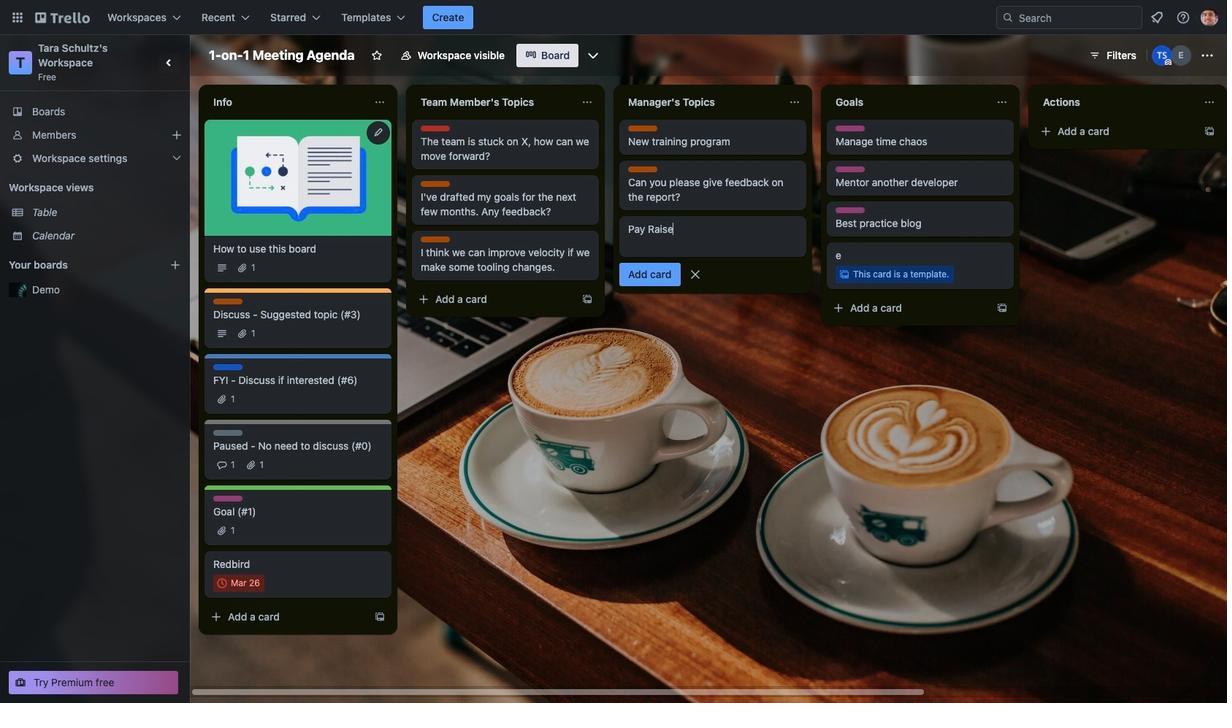 Task type: vqa. For each thing, say whether or not it's contained in the screenshot.
"Your boards with 6 items" element on the top left of page
no



Task type: locate. For each thing, give the bounding box(es) containing it.
this member is an admin of this board. image
[[1165, 59, 1172, 66]]

Board name text field
[[202, 44, 362, 67]]

color: black, title: "paused" element
[[213, 430, 243, 436]]

0 vertical spatial create from template… image
[[1204, 126, 1216, 137]]

create from template… image
[[1204, 126, 1216, 137], [582, 294, 593, 305]]

james peterson (jamespeterson93) image
[[1201, 9, 1219, 26]]

color: red, title: "blocker" element
[[421, 126, 450, 132]]

1 vertical spatial create from template… image
[[374, 612, 386, 623]]

None text field
[[205, 91, 368, 114], [620, 91, 783, 114], [205, 91, 368, 114], [620, 91, 783, 114]]

None checkbox
[[213, 575, 264, 593]]

customize views image
[[586, 48, 601, 63]]

0 vertical spatial create from template… image
[[997, 303, 1008, 314]]

color: pink, title: "goal" element
[[836, 126, 865, 132], [836, 167, 865, 172], [836, 208, 865, 213], [213, 496, 243, 502]]

None text field
[[412, 91, 576, 114], [827, 91, 991, 114], [1035, 91, 1198, 114], [412, 91, 576, 114], [827, 91, 991, 114], [1035, 91, 1198, 114]]

star or unstar board image
[[371, 50, 383, 61]]

create from template… image
[[997, 303, 1008, 314], [374, 612, 386, 623]]

primary element
[[0, 0, 1228, 35]]

color: blue, title: "fyi" element
[[213, 365, 243, 370]]

color: orange, title: "discuss" element
[[628, 126, 658, 132], [628, 167, 658, 172], [421, 181, 450, 187], [421, 237, 450, 243], [213, 299, 243, 305]]

1 horizontal spatial create from template… image
[[1204, 126, 1216, 137]]

back to home image
[[35, 6, 90, 29]]

0 horizontal spatial create from template… image
[[582, 294, 593, 305]]

1 vertical spatial create from template… image
[[582, 294, 593, 305]]



Task type: describe. For each thing, give the bounding box(es) containing it.
ethanhunt1 (ethanhunt117) image
[[1171, 45, 1192, 66]]

search image
[[1002, 12, 1014, 23]]

1 horizontal spatial create from template… image
[[997, 303, 1008, 314]]

workspace navigation collapse icon image
[[159, 53, 180, 73]]

Search field
[[997, 6, 1143, 29]]

0 notifications image
[[1149, 9, 1166, 26]]

Enter a title for this card… text field
[[620, 216, 807, 257]]

0 horizontal spatial create from template… image
[[374, 612, 386, 623]]

add board image
[[170, 259, 181, 271]]

edit card image
[[373, 126, 384, 138]]

tara schultz (taraschultz7) image
[[1152, 45, 1173, 66]]

show menu image
[[1201, 48, 1215, 63]]

your boards with 1 items element
[[9, 256, 148, 274]]

cancel image
[[688, 267, 703, 282]]

open information menu image
[[1176, 10, 1191, 25]]



